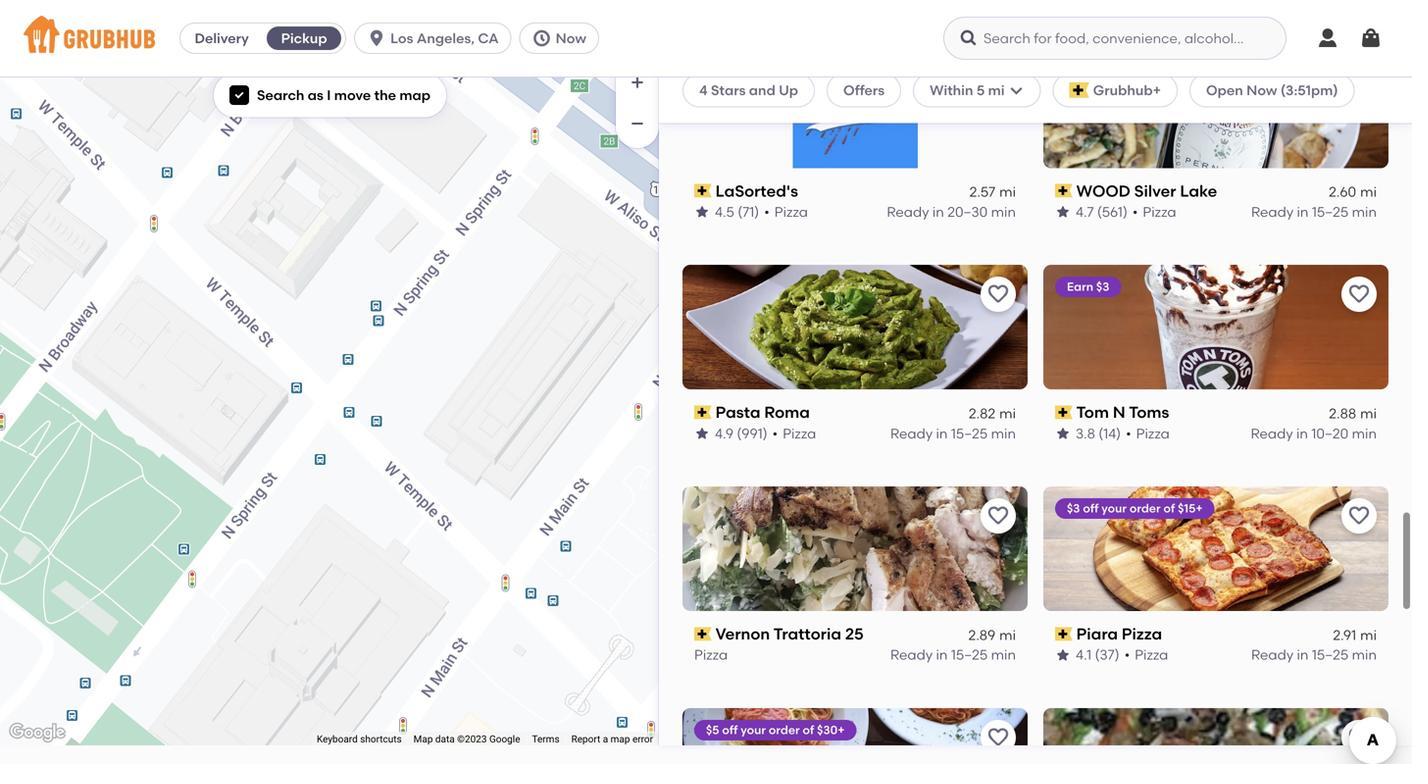 Task type: describe. For each thing, give the bounding box(es) containing it.
subscription pass image for lasorted's
[[695, 184, 712, 198]]

mi right 2.57
[[1000, 184, 1016, 200]]

2.91
[[1333, 627, 1357, 643]]

map data ©2023 google
[[414, 733, 520, 745]]

min for pasta roma
[[991, 425, 1016, 442]]

0 vertical spatial $3
[[1097, 280, 1110, 294]]

min for tom n toms
[[1352, 425, 1377, 442]]

google
[[489, 733, 520, 745]]

report a map error link
[[572, 733, 653, 745]]

pizza for piara pizza
[[1135, 647, 1169, 663]]

• pizza for piara pizza
[[1125, 647, 1169, 663]]

4.7 (561)
[[1076, 203, 1128, 220]]

4.9
[[715, 425, 734, 442]]

(561)
[[1098, 203, 1128, 220]]

©2023
[[457, 733, 487, 745]]

now inside button
[[556, 30, 587, 47]]

ready in 20–30 min
[[887, 203, 1016, 220]]

(991)
[[737, 425, 768, 442]]

lasorted's
[[716, 181, 799, 200]]

report
[[572, 733, 601, 745]]

lake
[[1181, 181, 1218, 200]]

• for piara pizza
[[1125, 647, 1130, 663]]

mi for pizza
[[1361, 627, 1377, 643]]

2.57 mi
[[970, 184, 1016, 200]]

5
[[977, 82, 985, 99]]

error
[[633, 733, 653, 745]]

2.60 mi
[[1329, 184, 1377, 200]]

viztango cafe logo image
[[683, 708, 1028, 764]]

20–30
[[948, 203, 988, 220]]

los angeles, ca
[[391, 30, 499, 47]]

earn $3
[[1067, 280, 1110, 294]]

piara pizza
[[1077, 624, 1163, 644]]

terms link
[[532, 733, 560, 745]]

pizza for wood silver lake
[[1143, 203, 1177, 220]]

2 vertical spatial order
[[769, 723, 800, 737]]

subscription pass image for piara pizza
[[1056, 627, 1073, 641]]

pasta roma
[[716, 403, 810, 422]]

vernon trattoria 25
[[716, 624, 864, 644]]

star icon image for piara pizza
[[1056, 647, 1071, 663]]

min for vernon trattoria 25
[[991, 647, 1016, 663]]

open now (3:51pm)
[[1207, 82, 1339, 99]]

2.89 mi
[[969, 627, 1016, 643]]

grubhub+
[[1094, 82, 1162, 99]]

vernon trattoria 25 logo image
[[683, 487, 1028, 611]]

within
[[930, 82, 974, 99]]

save this restaurant image for $5 off your order of $30+
[[987, 726, 1010, 749]]

$50+
[[1191, 58, 1218, 72]]

pizza for lasorted's
[[775, 203, 808, 220]]

10–20
[[1312, 425, 1349, 442]]

ready for piara pizza
[[1252, 647, 1294, 663]]

35%
[[1067, 58, 1093, 72]]

mi for n
[[1361, 405, 1377, 422]]

svg image
[[233, 89, 245, 101]]

2.89
[[969, 627, 996, 643]]

wood silver lake
[[1077, 181, 1218, 200]]

4.7
[[1076, 203, 1094, 220]]

star icon image for tom n toms
[[1056, 426, 1071, 441]]

ready in 15–25 min for piara pizza
[[1252, 647, 1377, 663]]

$8
[[736, 58, 749, 72]]

map region
[[0, 0, 748, 764]]

15–25 for vernon trattoria 25
[[951, 647, 988, 663]]

$15+
[[1178, 501, 1203, 516]]

in for lasorted's
[[933, 203, 945, 220]]

and
[[749, 82, 776, 99]]

0 horizontal spatial $3
[[1067, 501, 1081, 516]]

ready in 10–20 min
[[1251, 425, 1377, 442]]

ca
[[478, 30, 499, 47]]

1 vertical spatial map
[[611, 733, 630, 745]]

now button
[[520, 23, 607, 54]]

of for silver
[[1176, 58, 1188, 72]]

mi for silver
[[1361, 184, 1377, 200]]

2.91 mi
[[1333, 627, 1377, 643]]

15–25 for piara pizza
[[1312, 647, 1349, 663]]

Search for food, convenience, alcohol... search field
[[944, 17, 1287, 60]]

min for wood silver lake
[[1352, 203, 1377, 220]]

lasorted's logo image
[[793, 43, 918, 168]]

fratelli's pizza place logo image
[[1044, 708, 1389, 764]]

2.60
[[1329, 184, 1357, 200]]

subscription pass image for wood silver lake
[[1056, 184, 1073, 198]]

terms
[[532, 733, 560, 745]]

min for lasorted's
[[991, 203, 1016, 220]]

25
[[845, 624, 864, 644]]

data
[[435, 733, 455, 745]]

n
[[1113, 403, 1126, 422]]

wood silver lake logo image
[[1044, 43, 1389, 168]]

in for tom n toms
[[1297, 425, 1309, 442]]

• pizza for wood silver lake
[[1133, 203, 1177, 220]]

• for lasorted's
[[764, 203, 770, 220]]

search
[[257, 87, 305, 103]]

• pizza for lasorted's
[[764, 203, 808, 220]]

off for piara
[[1083, 501, 1099, 516]]

ready in 15–25 min for pasta roma
[[891, 425, 1016, 442]]

earn $8
[[706, 58, 749, 72]]

15–25 for wood silver lake
[[1312, 203, 1349, 220]]

(71)
[[738, 203, 760, 220]]

$3 off your order of $15+
[[1067, 501, 1203, 516]]

$30+
[[817, 723, 845, 737]]

(3:51pm)
[[1281, 82, 1339, 99]]

delivery
[[195, 30, 249, 47]]

los
[[391, 30, 413, 47]]



Task type: vqa. For each thing, say whether or not it's contained in the screenshot.


Task type: locate. For each thing, give the bounding box(es) containing it.
1 vertical spatial your
[[1102, 501, 1127, 516]]

your
[[1114, 58, 1139, 72], [1102, 501, 1127, 516], [741, 723, 766, 737]]

1 horizontal spatial $3
[[1097, 280, 1110, 294]]

min for piara pizza
[[1352, 647, 1377, 663]]

2 horizontal spatial of
[[1176, 58, 1188, 72]]

off for wood
[[1096, 58, 1111, 72]]

• pizza for pasta roma
[[773, 425, 817, 442]]

min down 2.57 mi
[[991, 203, 1016, 220]]

offers
[[844, 82, 885, 99]]

keyboard shortcuts
[[317, 733, 402, 745]]

star icon image left 4.7
[[1056, 204, 1071, 220]]

order left $15+
[[1130, 501, 1161, 516]]

1 vertical spatial off
[[1083, 501, 1099, 516]]

within 5 mi
[[930, 82, 1005, 99]]

$3 down the 3.8
[[1067, 501, 1081, 516]]

star icon image left 4.5
[[695, 204, 710, 220]]

now right open
[[1247, 82, 1278, 99]]

pizza right "piara"
[[1122, 624, 1163, 644]]

save this restaurant image
[[1348, 61, 1371, 85], [987, 283, 1010, 306], [1348, 283, 1371, 306], [987, 726, 1010, 749]]

of
[[1176, 58, 1188, 72], [1164, 501, 1175, 516], [803, 723, 815, 737]]

min down 2.91 mi
[[1352, 647, 1377, 663]]

of for pizza
[[1164, 501, 1175, 516]]

subscription pass image for tom n toms
[[1056, 406, 1073, 419]]

ready in 15–25 min down '2.91'
[[1252, 647, 1377, 663]]

• pizza for tom n toms
[[1126, 425, 1170, 442]]

1 vertical spatial now
[[1247, 82, 1278, 99]]

2.88
[[1330, 405, 1357, 422]]

(14)
[[1099, 425, 1121, 442]]

•
[[764, 203, 770, 220], [1133, 203, 1138, 220], [773, 425, 778, 442], [1126, 425, 1132, 442], [1125, 647, 1130, 663]]

your for piara
[[1102, 501, 1127, 516]]

2 vertical spatial of
[[803, 723, 815, 737]]

2.82
[[969, 405, 996, 422]]

$3
[[1097, 280, 1110, 294], [1067, 501, 1081, 516]]

2.57
[[970, 184, 996, 200]]

your right $5
[[741, 723, 766, 737]]

3.8 (14)
[[1076, 425, 1121, 442]]

in for vernon trattoria 25
[[936, 647, 948, 663]]

shortcuts
[[360, 733, 402, 745]]

4.1 (37)
[[1076, 647, 1120, 663]]

• right '(14)'
[[1126, 425, 1132, 442]]

star icon image for wood silver lake
[[1056, 204, 1071, 220]]

of left $30+
[[803, 723, 815, 737]]

star icon image left '4.1'
[[1056, 647, 1071, 663]]

• right (991)
[[773, 425, 778, 442]]

min down 2.89 mi
[[991, 647, 1016, 663]]

keyboard shortcuts button
[[317, 732, 402, 746]]

4.5
[[715, 203, 735, 220]]

in
[[933, 203, 945, 220], [1297, 203, 1309, 220], [936, 425, 948, 442], [1297, 425, 1309, 442], [936, 647, 948, 663], [1297, 647, 1309, 663]]

ready
[[887, 203, 930, 220], [1252, 203, 1294, 220], [891, 425, 933, 442], [1251, 425, 1294, 442], [891, 647, 933, 663], [1252, 647, 1294, 663]]

piara
[[1077, 624, 1118, 644]]

in for wood silver lake
[[1297, 203, 1309, 220]]

4.5 (71)
[[715, 203, 760, 220]]

ready in 15–25 min for vernon trattoria 25
[[891, 647, 1016, 663]]

0 horizontal spatial earn
[[706, 58, 733, 72]]

off
[[1096, 58, 1111, 72], [1083, 501, 1099, 516], [722, 723, 738, 737]]

4
[[699, 82, 708, 99]]

open
[[1207, 82, 1244, 99]]

your up grubhub+ at the top right of the page
[[1114, 58, 1139, 72]]

star icon image
[[695, 204, 710, 220], [1056, 204, 1071, 220], [695, 426, 710, 441], [1056, 426, 1071, 441], [1056, 647, 1071, 663]]

subscription pass image for pasta roma
[[695, 406, 712, 419]]

0 vertical spatial order
[[1142, 58, 1173, 72]]

report a map error
[[572, 733, 653, 745]]

order for silver
[[1142, 58, 1173, 72]]

1 horizontal spatial of
[[1164, 501, 1175, 516]]

now right ca
[[556, 30, 587, 47]]

3.8
[[1076, 425, 1096, 442]]

off down the 3.8
[[1083, 501, 1099, 516]]

1 vertical spatial subscription pass image
[[1056, 627, 1073, 641]]

2 subscription pass image from the top
[[1056, 627, 1073, 641]]

1 vertical spatial of
[[1164, 501, 1175, 516]]

0 horizontal spatial now
[[556, 30, 587, 47]]

pizza down silver
[[1143, 203, 1177, 220]]

the
[[374, 87, 396, 103]]

save this restaurant image for earn $3
[[1348, 283, 1371, 306]]

save this restaurant image
[[987, 61, 1010, 85], [987, 504, 1010, 528], [1348, 504, 1371, 528], [1348, 726, 1371, 749]]

ready in 15–25 min for wood silver lake
[[1252, 203, 1377, 220]]

pickup
[[281, 30, 327, 47]]

4 stars and up
[[699, 82, 799, 99]]

piara pizza logo image
[[1044, 487, 1389, 611]]

mi right the 2.60
[[1361, 184, 1377, 200]]

move
[[334, 87, 371, 103]]

svg image inside los angeles, ca button
[[367, 28, 387, 48]]

toms
[[1129, 403, 1170, 422]]

min down 2.60 mi
[[1352, 203, 1377, 220]]

subscription pass image for vernon trattoria 25
[[695, 627, 712, 641]]

0 vertical spatial map
[[400, 87, 431, 103]]

silver
[[1135, 181, 1177, 200]]

1 vertical spatial earn
[[1067, 280, 1094, 294]]

15–25 down the 2.60
[[1312, 203, 1349, 220]]

map
[[414, 733, 433, 745]]

vernon
[[716, 624, 770, 644]]

off right $5
[[722, 723, 738, 737]]

• pizza down "toms"
[[1126, 425, 1170, 442]]

2 vertical spatial your
[[741, 723, 766, 737]]

save this restaurant image for 35% off your order of $50+
[[1348, 61, 1371, 85]]

1 horizontal spatial map
[[611, 733, 630, 745]]

star icon image left the 3.8
[[1056, 426, 1071, 441]]

svg image
[[1316, 26, 1340, 50], [1360, 26, 1383, 50], [367, 28, 387, 48], [532, 28, 552, 48], [959, 28, 979, 48], [1009, 83, 1025, 98]]

order
[[1142, 58, 1173, 72], [1130, 501, 1161, 516], [769, 723, 800, 737]]

keyboard
[[317, 733, 358, 745]]

mi right '2.91'
[[1361, 627, 1377, 643]]

• for tom n toms
[[1126, 425, 1132, 442]]

plus icon image
[[628, 73, 647, 92]]

1 horizontal spatial earn
[[1067, 280, 1094, 294]]

pasta
[[716, 403, 761, 422]]

mi for roma
[[1000, 405, 1016, 422]]

0 vertical spatial now
[[556, 30, 587, 47]]

of left $50+
[[1176, 58, 1188, 72]]

• pizza down silver
[[1133, 203, 1177, 220]]

ready for pasta roma
[[891, 425, 933, 442]]

0 horizontal spatial of
[[803, 723, 815, 737]]

15–25 down 2.89
[[951, 647, 988, 663]]

0 vertical spatial your
[[1114, 58, 1139, 72]]

subscription pass image left lasorted's
[[695, 184, 712, 198]]

stars
[[711, 82, 746, 99]]

2.82 mi
[[969, 405, 1016, 422]]

pasta roma logo image
[[683, 265, 1028, 390]]

ready in 15–25 min down 2.89
[[891, 647, 1016, 663]]

subscription pass image left "piara"
[[1056, 627, 1073, 641]]

ready for wood silver lake
[[1252, 203, 1294, 220]]

min down 2.82 mi
[[991, 425, 1016, 442]]

0 vertical spatial subscription pass image
[[1056, 184, 1073, 198]]

pizza down the piara pizza
[[1135, 647, 1169, 663]]

2 vertical spatial off
[[722, 723, 738, 737]]

trattoria
[[774, 624, 842, 644]]

grubhub plus flag logo image
[[1070, 83, 1090, 98]]

(37)
[[1095, 647, 1120, 663]]

2.88 mi
[[1330, 405, 1377, 422]]

your down '(14)'
[[1102, 501, 1127, 516]]

star icon image left 4.9 at the right
[[695, 426, 710, 441]]

pizza down "toms"
[[1137, 425, 1170, 442]]

i
[[327, 87, 331, 103]]

1 horizontal spatial now
[[1247, 82, 1278, 99]]

4.1
[[1076, 647, 1092, 663]]

map right a at bottom left
[[611, 733, 630, 745]]

• pizza
[[764, 203, 808, 220], [1133, 203, 1177, 220], [773, 425, 817, 442], [1126, 425, 1170, 442], [1125, 647, 1169, 663]]

tom n toms
[[1077, 403, 1170, 422]]

subscription pass image left vernon
[[695, 627, 712, 641]]

subscription pass image left pasta
[[695, 406, 712, 419]]

0 vertical spatial of
[[1176, 58, 1188, 72]]

in for piara pizza
[[1297, 647, 1309, 663]]

$5
[[706, 723, 720, 737]]

pizza down lasorted's
[[775, 203, 808, 220]]

order up grubhub+ at the top right of the page
[[1142, 58, 1173, 72]]

main navigation navigation
[[0, 0, 1413, 77]]

now
[[556, 30, 587, 47], [1247, 82, 1278, 99]]

save this restaurant button
[[981, 55, 1016, 91], [1342, 55, 1377, 91], [981, 277, 1016, 312], [1342, 277, 1377, 312], [981, 498, 1016, 534], [1342, 498, 1377, 534], [981, 720, 1016, 755], [1342, 720, 1377, 755]]

• right (37)
[[1125, 647, 1130, 663]]

subscription pass image left tom
[[1056, 406, 1073, 419]]

1 subscription pass image from the top
[[1056, 184, 1073, 198]]

subscription pass image
[[1056, 184, 1073, 198], [1056, 627, 1073, 641]]

• right (561)
[[1133, 203, 1138, 220]]

tom
[[1077, 403, 1109, 422]]

star icon image for lasorted's
[[695, 204, 710, 220]]

delivery button
[[181, 23, 263, 54]]

pizza
[[775, 203, 808, 220], [1143, 203, 1177, 220], [783, 425, 817, 442], [1137, 425, 1170, 442], [1122, 624, 1163, 644], [695, 647, 728, 663], [1135, 647, 1169, 663]]

in for pasta roma
[[936, 425, 948, 442]]

earn left $8
[[706, 58, 733, 72]]

pizza down 'roma'
[[783, 425, 817, 442]]

earn for tom n toms
[[1067, 280, 1094, 294]]

map right the the
[[400, 87, 431, 103]]

star icon image for pasta roma
[[695, 426, 710, 441]]

ready in 15–25 min down the 2.60
[[1252, 203, 1377, 220]]

• right (71)
[[764, 203, 770, 220]]

up
[[779, 82, 799, 99]]

• pizza down 'roma'
[[773, 425, 817, 442]]

15–25 down '2.91'
[[1312, 647, 1349, 663]]

$3 down 4.7 (561)
[[1097, 280, 1110, 294]]

of left $15+
[[1164, 501, 1175, 516]]

as
[[308, 87, 324, 103]]

15–25 down 2.82
[[951, 425, 988, 442]]

subscription pass image
[[695, 184, 712, 198], [695, 406, 712, 419], [1056, 406, 1073, 419], [695, 627, 712, 641]]

ready for vernon trattoria 25
[[891, 647, 933, 663]]

0 horizontal spatial map
[[400, 87, 431, 103]]

• pizza down lasorted's
[[764, 203, 808, 220]]

0 vertical spatial earn
[[706, 58, 733, 72]]

off right 35%
[[1096, 58, 1111, 72]]

• pizza down the piara pizza
[[1125, 647, 1169, 663]]

mi right 2.82
[[1000, 405, 1016, 422]]

mi right 2.88
[[1361, 405, 1377, 422]]

pizza for pasta roma
[[783, 425, 817, 442]]

svg image inside now button
[[532, 28, 552, 48]]

min down 2.88 mi
[[1352, 425, 1377, 442]]

mi right 5
[[988, 82, 1005, 99]]

pizza for tom n toms
[[1137, 425, 1170, 442]]

mi for trattoria
[[1000, 627, 1016, 643]]

15–25 for pasta roma
[[951, 425, 988, 442]]

• for wood silver lake
[[1133, 203, 1138, 220]]

earn
[[706, 58, 733, 72], [1067, 280, 1094, 294]]

subscription pass image left wood
[[1056, 184, 1073, 198]]

0 vertical spatial off
[[1096, 58, 1111, 72]]

1 vertical spatial order
[[1130, 501, 1161, 516]]

$5 off your order of $30+
[[706, 723, 845, 737]]

a
[[603, 733, 608, 745]]

roma
[[765, 403, 810, 422]]

google image
[[5, 720, 70, 746]]

mi right 2.89
[[1000, 627, 1016, 643]]

earn for lasorted's
[[706, 58, 733, 72]]

los angeles, ca button
[[354, 23, 520, 54]]

4.9 (991)
[[715, 425, 768, 442]]

ready for lasorted's
[[887, 203, 930, 220]]

• for pasta roma
[[773, 425, 778, 442]]

your for wood
[[1114, 58, 1139, 72]]

tom n toms logo image
[[1044, 265, 1389, 390]]

pickup button
[[263, 23, 345, 54]]

minus icon image
[[628, 114, 647, 133]]

wood
[[1077, 181, 1131, 200]]

ready in 15–25 min down 2.82
[[891, 425, 1016, 442]]

order left $30+
[[769, 723, 800, 737]]

order for pizza
[[1130, 501, 1161, 516]]

earn down 4.7
[[1067, 280, 1094, 294]]

search as i move the map
[[257, 87, 431, 103]]

1 vertical spatial $3
[[1067, 501, 1081, 516]]

angeles,
[[417, 30, 475, 47]]

ready for tom n toms
[[1251, 425, 1294, 442]]

pizza down vernon
[[695, 647, 728, 663]]



